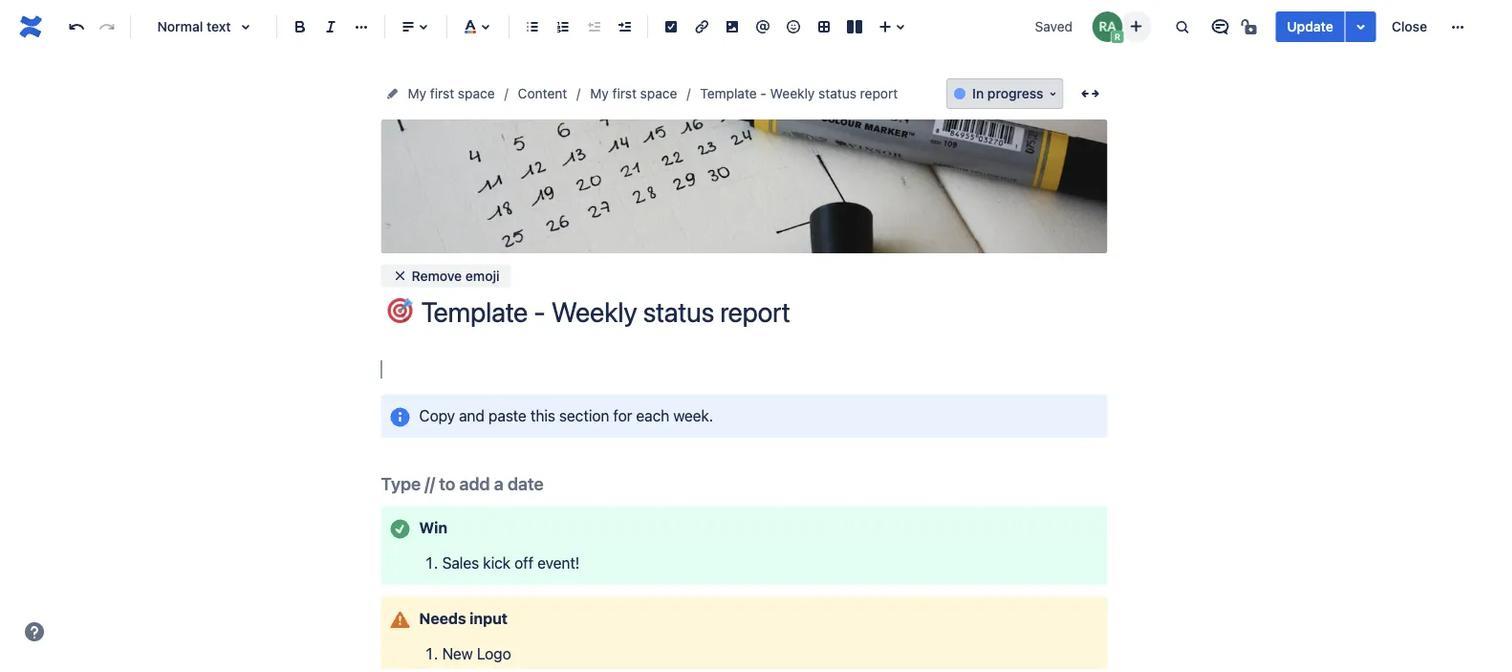 Task type: vqa. For each thing, say whether or not it's contained in the screenshot.
Give
no



Task type: locate. For each thing, give the bounding box(es) containing it.
no restrictions image
[[1239, 15, 1262, 38]]

confluence image
[[15, 11, 46, 42], [15, 11, 46, 42]]

0 horizontal spatial my first space link
[[408, 82, 495, 105]]

my first space link down indent tab image
[[590, 82, 677, 105]]

content link
[[518, 82, 567, 105]]

first down indent tab image
[[612, 86, 637, 101]]

update
[[1287, 19, 1333, 34], [681, 194, 724, 209]]

align left image
[[397, 15, 420, 38]]

remove emoji image
[[392, 268, 408, 283]]

0 horizontal spatial space
[[458, 86, 495, 101]]

update left header on the top
[[681, 194, 724, 209]]

update button
[[1276, 11, 1345, 42]]

action item image
[[660, 15, 683, 38]]

first
[[430, 86, 454, 101], [612, 86, 637, 101]]

space
[[458, 86, 495, 101], [640, 86, 677, 101]]

bold ⌘b image
[[289, 15, 312, 38]]

update for update
[[1287, 19, 1333, 34]]

1 horizontal spatial space
[[640, 86, 677, 101]]

1 horizontal spatial my first space link
[[590, 82, 677, 105]]

close
[[1392, 19, 1427, 34]]

my right content on the top left of the page
[[590, 86, 609, 101]]

Give this page a title text field
[[421, 296, 1108, 328]]

content
[[518, 86, 567, 101]]

my first space right move this page icon
[[408, 86, 495, 101]]

link image
[[690, 15, 713, 38]]

sales
[[442, 554, 479, 572]]

needs
[[419, 609, 466, 627]]

template
[[700, 86, 757, 101]]

bullet list ⌘⇧8 image
[[521, 15, 544, 38]]

add image, video, or file image
[[721, 15, 744, 38]]

needs input
[[419, 609, 508, 627]]

space down "action item" icon
[[640, 86, 677, 101]]

0 horizontal spatial first
[[430, 86, 454, 101]]

0 horizontal spatial my first space
[[408, 86, 495, 101]]

section
[[559, 407, 609, 425]]

0 horizontal spatial update
[[681, 194, 724, 209]]

update inside button
[[1287, 19, 1333, 34]]

my
[[408, 86, 426, 101], [590, 86, 609, 101]]

win sales kick off event!
[[419, 518, 580, 572]]

copy
[[419, 407, 455, 425]]

1 vertical spatial update
[[681, 194, 724, 209]]

my first space link
[[408, 82, 495, 105], [590, 82, 677, 105]]

redo ⌘⇧z image
[[96, 15, 119, 38]]

mention image
[[751, 15, 774, 38]]

italic ⌘i image
[[319, 15, 342, 38]]

space left content on the top left of the page
[[458, 86, 495, 101]]

1 horizontal spatial update
[[1287, 19, 1333, 34]]

saved
[[1035, 19, 1073, 34]]

update header image
[[681, 194, 808, 209]]

0 vertical spatial update
[[1287, 19, 1333, 34]]

update left adjust update settings icon
[[1287, 19, 1333, 34]]

undo ⌘z image
[[65, 15, 88, 38]]

weekly
[[770, 86, 815, 101]]

0 horizontal spatial my
[[408, 86, 426, 101]]

1 horizontal spatial first
[[612, 86, 637, 101]]

1 my first space from the left
[[408, 86, 495, 101]]

template - weekly status report link
[[700, 82, 898, 105]]

image
[[772, 194, 808, 209]]

status
[[819, 86, 857, 101]]

1 horizontal spatial my
[[590, 86, 609, 101]]

2 my first space link from the left
[[590, 82, 677, 105]]

1 space from the left
[[458, 86, 495, 101]]

my first space link right move this page icon
[[408, 82, 495, 105]]

1 first from the left
[[430, 86, 454, 101]]

2 my from the left
[[590, 86, 609, 101]]

2 space from the left
[[640, 86, 677, 101]]

1 horizontal spatial my first space
[[590, 86, 677, 101]]

win
[[419, 518, 448, 537]]

copy and paste this section for each week.
[[419, 407, 713, 425]]

each
[[636, 407, 669, 425]]

remove emoji
[[412, 268, 500, 283]]

my first space
[[408, 86, 495, 101], [590, 86, 677, 101]]

my first space down indent tab image
[[590, 86, 677, 101]]

:dart: image
[[388, 298, 413, 323]]

new
[[442, 645, 473, 663]]

first right move this page icon
[[430, 86, 454, 101]]

remove
[[412, 268, 462, 283]]

1 my first space link from the left
[[408, 82, 495, 105]]

update inside dropdown button
[[681, 194, 724, 209]]

my right move this page icon
[[408, 86, 426, 101]]

off
[[514, 554, 533, 572]]



Task type: describe. For each thing, give the bounding box(es) containing it.
move this page image
[[385, 86, 400, 101]]

more formatting image
[[350, 15, 373, 38]]

1 my from the left
[[408, 86, 426, 101]]

outdent ⇧tab image
[[582, 15, 605, 38]]

numbered list ⌘⇧7 image
[[552, 15, 575, 38]]

panel warning image
[[389, 608, 412, 631]]

make page full-width image
[[1079, 82, 1102, 105]]

week.
[[673, 407, 713, 425]]

2 first from the left
[[612, 86, 637, 101]]

event!
[[537, 554, 580, 572]]

-
[[760, 86, 767, 101]]

space for 1st my first space 'link' from right
[[640, 86, 677, 101]]

Main content area, start typing to enter text. text field
[[381, 357, 1108, 670]]

logo
[[477, 645, 511, 663]]

table image
[[813, 15, 836, 38]]

paste
[[489, 407, 527, 425]]

layouts image
[[843, 15, 866, 38]]

find and replace image
[[1171, 15, 1193, 38]]

panel success image
[[389, 518, 412, 541]]

space for 1st my first space 'link' from left
[[458, 86, 495, 101]]

for
[[613, 407, 632, 425]]

kick
[[483, 554, 511, 572]]

close button
[[1380, 11, 1439, 42]]

ruby anderson image
[[1092, 11, 1123, 42]]

input
[[470, 609, 508, 627]]

help image
[[23, 620, 46, 643]]

adjust update settings image
[[1350, 15, 1373, 38]]

report
[[860, 86, 898, 101]]

normal
[[157, 19, 203, 34]]

comment icon image
[[1209, 15, 1232, 38]]

emoji image
[[782, 15, 805, 38]]

update for update header image
[[681, 194, 724, 209]]

and
[[459, 407, 485, 425]]

normal text
[[157, 19, 231, 34]]

invite to edit image
[[1125, 15, 1148, 38]]

more image
[[1447, 15, 1469, 38]]

:dart: image
[[388, 298, 413, 323]]

template - weekly status report
[[700, 86, 898, 101]]

this
[[530, 407, 555, 425]]

2 my first space from the left
[[590, 86, 677, 101]]

emoji
[[465, 268, 500, 283]]

text
[[207, 19, 231, 34]]

indent tab image
[[613, 15, 636, 38]]

remove emoji button
[[381, 264, 511, 287]]

new logo
[[442, 645, 511, 663]]

header
[[727, 194, 769, 209]]

normal text button
[[139, 6, 269, 48]]

update header image button
[[675, 163, 814, 210]]

panel info image
[[389, 406, 412, 429]]



